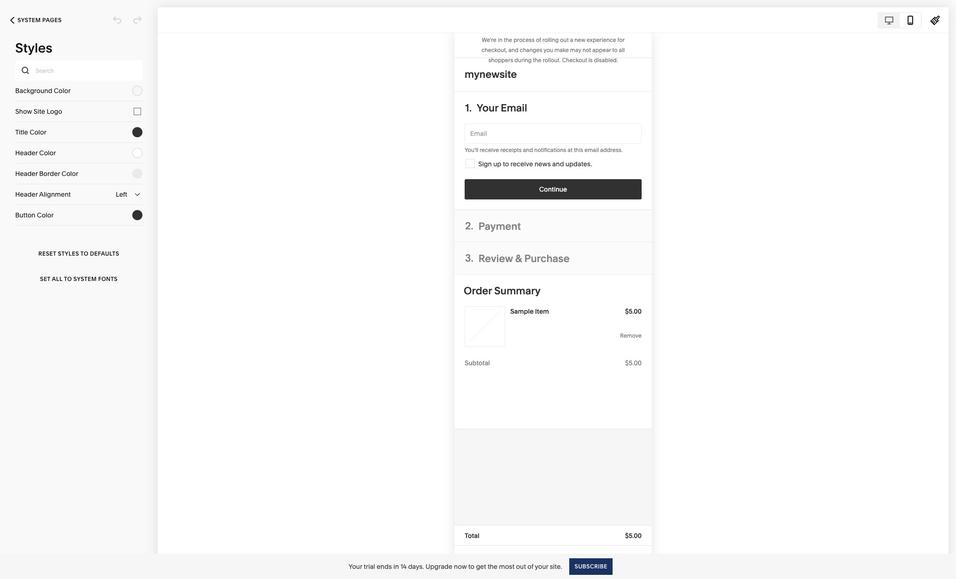 Task type: vqa. For each thing, say whether or not it's contained in the screenshot.
day/day to the left
no



Task type: locate. For each thing, give the bounding box(es) containing it.
to right all
[[64, 276, 72, 282]]

2 vertical spatial to
[[469, 563, 475, 571]]

button
[[15, 211, 35, 220]]

header alignment
[[15, 190, 71, 199]]

subscribe
[[575, 563, 608, 570]]

header inside button
[[15, 170, 38, 178]]

1 vertical spatial styles
[[58, 250, 79, 257]]

button color button
[[15, 205, 143, 226]]

set all to system fonts button
[[15, 267, 143, 292]]

styles right reset
[[58, 250, 79, 257]]

left
[[116, 190, 127, 199]]

color
[[54, 87, 71, 95], [30, 128, 46, 137], [39, 149, 56, 157], [62, 170, 78, 178], [37, 211, 54, 220]]

tab list
[[879, 13, 921, 27]]

2 vertical spatial header
[[15, 190, 38, 199]]

to inside button
[[64, 276, 72, 282]]

most
[[499, 563, 515, 571]]

styles down system pages button
[[15, 40, 52, 56]]

1 vertical spatial to
[[64, 276, 72, 282]]

to
[[81, 250, 89, 257], [64, 276, 72, 282], [469, 563, 475, 571]]

Search text field
[[15, 60, 143, 81]]

3 header from the top
[[15, 190, 38, 199]]

color up header border color
[[39, 149, 56, 157]]

1 horizontal spatial styles
[[58, 250, 79, 257]]

header inside button
[[15, 149, 38, 157]]

color inside background color button
[[54, 87, 71, 95]]

header inside field
[[15, 190, 38, 199]]

color right border
[[62, 170, 78, 178]]

header border color
[[15, 170, 78, 178]]

of
[[528, 563, 534, 571]]

to left defaults
[[81, 250, 89, 257]]

reset styles to defaults
[[38, 250, 119, 257]]

redo image
[[132, 15, 143, 25]]

2 header from the top
[[15, 170, 38, 178]]

color inside button color button
[[37, 211, 54, 220]]

out
[[516, 563, 526, 571]]

color for title color
[[30, 128, 46, 137]]

0 vertical spatial header
[[15, 149, 38, 157]]

color up logo
[[54, 87, 71, 95]]

to inside 'button'
[[81, 250, 89, 257]]

to for styles
[[81, 250, 89, 257]]

trial
[[364, 563, 375, 571]]

site.
[[550, 563, 562, 571]]

header up button
[[15, 190, 38, 199]]

border
[[39, 170, 60, 178]]

1 header from the top
[[15, 149, 38, 157]]

header down the header color
[[15, 170, 38, 178]]

color inside title color button
[[30, 128, 46, 137]]

color right title
[[30, 128, 46, 137]]

1 vertical spatial header
[[15, 170, 38, 178]]

0 vertical spatial to
[[81, 250, 89, 257]]

0 vertical spatial styles
[[15, 40, 52, 56]]

show
[[15, 107, 32, 116]]

system pages
[[18, 17, 62, 24]]

header
[[15, 149, 38, 157], [15, 170, 38, 178], [15, 190, 38, 199]]

0 horizontal spatial to
[[64, 276, 72, 282]]

header for header alignment
[[15, 190, 38, 199]]

the
[[488, 563, 498, 571]]

to left get
[[469, 563, 475, 571]]

system
[[73, 276, 97, 282]]

days.
[[408, 563, 424, 571]]

header down title color
[[15, 149, 38, 157]]

color for button color
[[37, 211, 54, 220]]

alignment
[[39, 190, 71, 199]]

header border color button
[[15, 164, 143, 184]]

your
[[535, 563, 549, 571]]

upgrade
[[426, 563, 453, 571]]

your trial ends in 14 days. upgrade now to get the most out of your site.
[[349, 563, 562, 571]]

1 horizontal spatial to
[[81, 250, 89, 257]]

color right button
[[37, 211, 54, 220]]

styles
[[15, 40, 52, 56], [58, 250, 79, 257]]

color inside header color button
[[39, 149, 56, 157]]



Task type: describe. For each thing, give the bounding box(es) containing it.
title color
[[15, 128, 46, 137]]

color inside header border color button
[[62, 170, 78, 178]]

background color button
[[15, 81, 143, 101]]

your
[[349, 563, 362, 571]]

set
[[40, 276, 50, 282]]

all
[[52, 276, 63, 282]]

pages
[[42, 17, 62, 24]]

now
[[454, 563, 467, 571]]

header for header border color
[[15, 170, 38, 178]]

site
[[34, 107, 45, 116]]

logo
[[47, 107, 62, 116]]

system pages button
[[0, 10, 72, 30]]

Header Alignment field
[[15, 184, 143, 205]]

14
[[401, 563, 407, 571]]

reset styles to defaults button
[[15, 241, 143, 267]]

to for all
[[64, 276, 72, 282]]

styles inside 'button'
[[58, 250, 79, 257]]

subscribe button
[[570, 559, 613, 575]]

fonts
[[98, 276, 118, 282]]

show site logo
[[15, 107, 62, 116]]

2 horizontal spatial to
[[469, 563, 475, 571]]

button color
[[15, 211, 54, 220]]

header color button
[[15, 143, 143, 163]]

in
[[394, 563, 399, 571]]

reset
[[38, 250, 56, 257]]

color for header color
[[39, 149, 56, 157]]

title color button
[[15, 122, 143, 143]]

undo image
[[112, 15, 122, 25]]

color for background color
[[54, 87, 71, 95]]

header color
[[15, 149, 56, 157]]

title
[[15, 128, 28, 137]]

defaults
[[90, 250, 119, 257]]

0 horizontal spatial styles
[[15, 40, 52, 56]]

ends
[[377, 563, 392, 571]]

header for header color
[[15, 149, 38, 157]]

background color
[[15, 87, 71, 95]]

background
[[15, 87, 52, 95]]

set all to system fonts
[[40, 276, 118, 282]]

system
[[18, 17, 41, 24]]

get
[[476, 563, 486, 571]]



